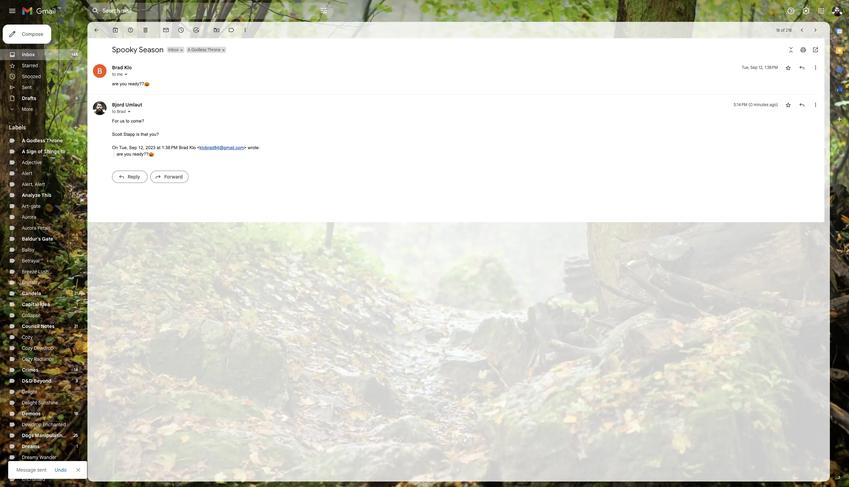Task type: vqa. For each thing, say whether or not it's contained in the screenshot.
the For
yes



Task type: locate. For each thing, give the bounding box(es) containing it.
a
[[188, 47, 191, 52], [22, 138, 25, 144], [22, 149, 25, 155]]

godless inside labels navigation
[[26, 138, 45, 144]]

1 right "gate"
[[76, 237, 78, 242]]

2 vertical spatial a
[[22, 149, 25, 155]]

for
[[112, 118, 119, 124]]

1 horizontal spatial tue,
[[742, 65, 750, 70]]

baldur's
[[22, 236, 41, 242]]

delight for delight link
[[22, 389, 37, 396]]

0 vertical spatial tue,
[[742, 65, 750, 70]]

1 vertical spatial 21
[[74, 324, 78, 329]]

0 vertical spatial brad
[[112, 65, 123, 71]]

5 1 from the top
[[76, 444, 78, 450]]

inbox up starred link
[[22, 52, 35, 58]]

ballsy link
[[22, 247, 35, 253]]

enchanted link
[[22, 477, 45, 483]]

2 1 from the top
[[76, 193, 78, 198]]

Not starred checkbox
[[786, 101, 792, 108]]

cozy for the cozy link at the bottom of page
[[22, 335, 33, 341]]

petals
[[38, 225, 51, 231]]

inbox down "mark as unread" icon
[[168, 47, 179, 52]]

1 vertical spatial aurora
[[22, 225, 36, 231]]

a sign of things to come link
[[22, 149, 80, 155]]

are you ready?? down show details image
[[112, 81, 144, 86]]

ready?? down 2023
[[133, 152, 149, 157]]

0 horizontal spatial of
[[38, 149, 43, 155]]

🎃 image
[[144, 82, 150, 87], [149, 152, 154, 157]]

alert
[[8, 16, 839, 480]]

alert up analyze this
[[35, 182, 45, 188]]

1:38 pm
[[765, 65, 779, 70], [162, 145, 178, 150]]

enchanted down message sent
[[22, 477, 45, 483]]

None search field
[[88, 3, 334, 19]]

beyond
[[34, 378, 51, 385]]

brad left <
[[179, 145, 188, 150]]

more button
[[0, 104, 82, 115]]

scott stapp is that you?
[[112, 132, 159, 137]]

to left come at the left top
[[61, 149, 65, 155]]

aurora down aurora link
[[22, 225, 36, 231]]

collapse link
[[22, 313, 41, 319]]

godless inside "a godless throne" button
[[191, 47, 207, 52]]

1 vertical spatial a godless throne
[[22, 138, 63, 144]]

1 for capital idea
[[76, 302, 78, 307]]

2 delight from the top
[[22, 400, 37, 406]]

godless down add to tasks icon
[[191, 47, 207, 52]]

are down 'to me'
[[112, 81, 119, 86]]

us
[[120, 118, 125, 124]]

to brad
[[112, 109, 126, 114]]

1:38 pm inside tue, sep 12, 1:38 pm cell
[[765, 65, 779, 70]]

2 cozy from the top
[[22, 346, 33, 352]]

settings image
[[803, 7, 811, 15]]

1 vertical spatial of
[[38, 149, 43, 155]]

d&d beyond
[[22, 378, 51, 385]]

1 vertical spatial a
[[22, 138, 25, 144]]

0 vertical spatial dewdrop
[[34, 346, 54, 352]]

me
[[117, 72, 123, 77]]

Search mail text field
[[103, 8, 301, 14]]

crimes link
[[22, 367, 38, 374]]

1 horizontal spatial throne
[[207, 47, 221, 52]]

tue,
[[742, 65, 750, 70], [119, 145, 128, 150]]

18 left 218
[[777, 28, 781, 33]]

gmail image
[[22, 4, 59, 18]]

1 horizontal spatial 18
[[777, 28, 781, 33]]

a down labels
[[22, 138, 25, 144]]

1 horizontal spatial godless
[[191, 47, 207, 52]]

12, left 2023
[[138, 145, 144, 150]]

1 vertical spatial 18
[[74, 412, 78, 417]]

snoozed
[[22, 73, 41, 80]]

godless for a godless throne link
[[26, 138, 45, 144]]

0 vertical spatial enchanted
[[43, 422, 66, 428]]

0 vertical spatial ready??
[[128, 81, 144, 86]]

0 vertical spatial you
[[120, 81, 127, 86]]

0 vertical spatial a godless throne
[[188, 47, 221, 52]]

cozy link
[[22, 335, 33, 341]]

starred link
[[22, 63, 38, 69]]

brad klo
[[112, 65, 132, 71]]

1 delight from the top
[[22, 389, 37, 396]]

0 vertical spatial aurora
[[22, 214, 36, 220]]

on tue, sep 12, 2023 at 1:38 pm brad klo < klobrad84@gmail.com > wrote:
[[112, 145, 260, 150]]

0 vertical spatial 12,
[[759, 65, 764, 70]]

0 vertical spatial godless
[[191, 47, 207, 52]]

0 horizontal spatial a godless throne
[[22, 138, 63, 144]]

throne inside labels navigation
[[46, 138, 63, 144]]

snooze image
[[178, 27, 185, 34]]

1 for a sign of things to come
[[76, 149, 78, 154]]

a godless throne for "a godless throne" button
[[188, 47, 221, 52]]

218
[[786, 28, 792, 33]]

1 horizontal spatial 12,
[[759, 65, 764, 70]]

delight down "d&d"
[[22, 389, 37, 396]]

1 vertical spatial tue,
[[119, 145, 128, 150]]

ballsy
[[22, 247, 35, 253]]

bjord umlaut
[[112, 102, 142, 108]]

18 inside labels navigation
[[74, 412, 78, 417]]

12, left not starred checkbox
[[759, 65, 764, 70]]

3 1 from the top
[[76, 237, 78, 242]]

1 cozy from the top
[[22, 335, 33, 341]]

labels navigation
[[0, 22, 88, 488]]

1 vertical spatial throne
[[46, 138, 63, 144]]

0 vertical spatial are
[[112, 81, 119, 86]]

21 for council notes
[[74, 324, 78, 329]]

25
[[73, 433, 78, 439]]

0 vertical spatial 18
[[777, 28, 781, 33]]

0 horizontal spatial throne
[[46, 138, 63, 144]]

0 vertical spatial cozy
[[22, 335, 33, 341]]

brad up 'to me'
[[112, 65, 123, 71]]

dogs manipulating time link
[[22, 433, 78, 439]]

0 vertical spatial 1:38 pm
[[765, 65, 779, 70]]

a sign of things to come
[[22, 149, 80, 155]]

1 vertical spatial godless
[[26, 138, 45, 144]]

0 horizontal spatial 12,
[[138, 145, 144, 150]]

18 up 25
[[74, 412, 78, 417]]

you
[[120, 81, 127, 86], [124, 152, 131, 157]]

a inside button
[[188, 47, 191, 52]]

betrayal link
[[22, 258, 40, 264]]

a godless throne
[[188, 47, 221, 52], [22, 138, 63, 144]]

inbox inside button
[[168, 47, 179, 52]]

art-gate link
[[22, 203, 41, 210]]

throne up things
[[46, 138, 63, 144]]

delight sunshine link
[[22, 400, 58, 406]]

0 vertical spatial 21
[[74, 291, 78, 296]]

sunshine
[[38, 400, 58, 406]]

enchant link
[[22, 466, 40, 472]]

of left 218
[[782, 28, 785, 33]]

1 horizontal spatial of
[[782, 28, 785, 33]]

dewdrop
[[34, 346, 54, 352], [22, 422, 41, 428]]

support image
[[788, 7, 796, 15]]

1 down 4
[[76, 149, 78, 154]]

dewdrop up radiance
[[34, 346, 54, 352]]

klobrad84@gmail.com link
[[200, 145, 244, 150]]

of inside labels navigation
[[38, 149, 43, 155]]

0 vertical spatial klo
[[124, 65, 132, 71]]

0 horizontal spatial 1:38 pm
[[162, 145, 178, 150]]

1 right this
[[76, 193, 78, 198]]

council notes
[[22, 324, 54, 330]]

show details image
[[124, 72, 128, 77]]

1 vertical spatial delight
[[22, 400, 37, 406]]

1 horizontal spatial sep
[[751, 65, 758, 70]]

1:38 pm right at
[[162, 145, 178, 150]]

a right 'inbox' button
[[188, 47, 191, 52]]

analyze this
[[22, 192, 51, 199]]

5:14 pm
[[734, 102, 748, 107]]

ago)
[[770, 102, 779, 107]]

18 of 218
[[777, 28, 792, 33]]

delight down delight link
[[22, 400, 37, 406]]

2023
[[146, 145, 156, 150]]

klo
[[124, 65, 132, 71], [190, 145, 196, 150]]

capital
[[22, 302, 39, 308]]

to
[[112, 72, 116, 77], [112, 109, 116, 114], [126, 118, 130, 124], [61, 149, 65, 155]]

alert, alert
[[22, 182, 45, 188]]

spooky
[[112, 45, 137, 54]]

2 aurora from the top
[[22, 225, 36, 231]]

main menu image
[[8, 7, 16, 15]]

1 vertical spatial you
[[124, 152, 131, 157]]

1 for baldur's gate
[[76, 237, 78, 242]]

0 horizontal spatial godless
[[26, 138, 45, 144]]

godless up the sign
[[26, 138, 45, 144]]

cozy
[[22, 335, 33, 341], [22, 346, 33, 352], [22, 357, 33, 363]]

3 cozy from the top
[[22, 357, 33, 363]]

ready?? for top 🎃 icon
[[128, 81, 144, 86]]

throne inside button
[[207, 47, 221, 52]]

candela
[[22, 291, 41, 297]]

betrayal
[[22, 258, 40, 264]]

1 horizontal spatial klo
[[190, 145, 196, 150]]

1 vertical spatial cozy
[[22, 346, 33, 352]]

0 vertical spatial delight
[[22, 389, 37, 396]]

1 aurora from the top
[[22, 214, 36, 220]]

message sent
[[16, 468, 47, 474]]

bjord
[[112, 102, 124, 108]]

are you ready?? down on
[[117, 152, 149, 157]]

aurora for aurora link
[[22, 214, 36, 220]]

cozy up crimes
[[22, 357, 33, 363]]

1 horizontal spatial 1:38 pm
[[765, 65, 779, 70]]

mark as unread image
[[163, 27, 170, 34]]

of
[[782, 28, 785, 33], [38, 149, 43, 155]]

brad down bjord
[[117, 109, 126, 114]]

dewdrop down demons
[[22, 422, 41, 428]]

of right the sign
[[38, 149, 43, 155]]

1 1 from the top
[[76, 149, 78, 154]]

enchanted up manipulating
[[43, 422, 66, 428]]

1 vertical spatial alert
[[35, 182, 45, 188]]

that
[[141, 132, 148, 137]]

breeze lush
[[22, 269, 49, 275]]

alert, alert link
[[22, 182, 45, 188]]

2 21 from the top
[[74, 324, 78, 329]]

inbox button
[[167, 47, 179, 53]]

cozy down the cozy link at the bottom of page
[[22, 346, 33, 352]]

0 horizontal spatial tue,
[[119, 145, 128, 150]]

1:38 pm left not starred checkbox
[[765, 65, 779, 70]]

a godless throne inside "a godless throne" button
[[188, 47, 221, 52]]

list containing brad klo
[[88, 57, 820, 189]]

you down show details image
[[120, 81, 127, 86]]

cozy down council
[[22, 335, 33, 341]]

alert up alert,
[[22, 171, 32, 177]]

a godless throne down add to tasks icon
[[188, 47, 221, 52]]

show details image
[[127, 110, 131, 114]]

0 horizontal spatial 18
[[74, 412, 78, 417]]

compose
[[22, 31, 43, 37]]

0 vertical spatial throne
[[207, 47, 221, 52]]

1 horizontal spatial inbox
[[168, 47, 179, 52]]

2 vertical spatial cozy
[[22, 357, 33, 363]]

enchanted
[[43, 422, 66, 428], [22, 477, 45, 483]]

back to inbox image
[[93, 27, 100, 34]]

drafts link
[[22, 95, 36, 102]]

a godless throne down the labels heading
[[22, 138, 63, 144]]

1 21 from the top
[[74, 291, 78, 296]]

1 vertical spatial sep
[[129, 145, 137, 150]]

aurora down art-gate
[[22, 214, 36, 220]]

0 vertical spatial alert
[[22, 171, 32, 177]]

umlaut
[[126, 102, 142, 108]]

throne down move to image
[[207, 47, 221, 52]]

12, inside cell
[[759, 65, 764, 70]]

1 right "idea"
[[76, 302, 78, 307]]

0 vertical spatial sep
[[751, 65, 758, 70]]

1 horizontal spatial alert
[[35, 182, 45, 188]]

a godless throne inside labels navigation
[[22, 138, 63, 144]]

1 vertical spatial ready??
[[133, 152, 149, 157]]

are down on
[[117, 152, 123, 157]]

0 vertical spatial are you ready??
[[112, 81, 144, 86]]

list
[[88, 57, 820, 189]]

4
[[76, 138, 78, 143]]

dogs manipulating time
[[22, 433, 78, 439]]

ready?? down show details image
[[128, 81, 144, 86]]

1 down 25
[[76, 444, 78, 450]]

ready?? for bottom 🎃 icon
[[133, 152, 149, 157]]

klo left <
[[190, 145, 196, 150]]

1 vertical spatial klo
[[190, 145, 196, 150]]

tab list
[[831, 22, 850, 463]]

1 horizontal spatial a godless throne
[[188, 47, 221, 52]]

>
[[244, 145, 247, 150]]

0 vertical spatial of
[[782, 28, 785, 33]]

to inside labels navigation
[[61, 149, 65, 155]]

you down stapp
[[124, 152, 131, 157]]

4 1 from the top
[[76, 302, 78, 307]]

alert containing message sent
[[8, 16, 839, 480]]

stapp
[[123, 132, 135, 137]]

collapse
[[22, 313, 41, 319]]

sent link
[[22, 84, 32, 91]]

0 horizontal spatial inbox
[[22, 52, 35, 58]]

reply link
[[112, 171, 148, 183]]

1 vertical spatial 12,
[[138, 145, 144, 150]]

klo up show details image
[[124, 65, 132, 71]]

0 vertical spatial a
[[188, 47, 191, 52]]

a left the sign
[[22, 149, 25, 155]]

inbox inside labels navigation
[[22, 52, 35, 58]]

14
[[74, 368, 78, 373]]

report spam image
[[127, 27, 134, 34]]



Task type: describe. For each thing, give the bounding box(es) containing it.
godless for "a godless throne" button
[[191, 47, 207, 52]]

1 vertical spatial are
[[117, 152, 123, 157]]

inbox for 'inbox' button
[[168, 47, 179, 52]]

advanced search options image
[[317, 4, 331, 17]]

labels
[[9, 124, 26, 131]]

sent
[[37, 468, 47, 474]]

delight for delight sunshine
[[22, 400, 37, 406]]

this
[[41, 192, 51, 199]]

lush
[[38, 269, 49, 275]]

dreamy wander link
[[22, 455, 56, 461]]

candela link
[[22, 291, 41, 297]]

on
[[112, 145, 118, 150]]

to right us
[[126, 118, 130, 124]]

aurora petals link
[[22, 225, 51, 231]]

things
[[44, 149, 59, 155]]

d&d
[[22, 378, 32, 385]]

cozy for cozy radiance
[[22, 357, 33, 363]]

undo alert
[[52, 465, 69, 477]]

older image
[[813, 27, 820, 34]]

148
[[71, 52, 78, 57]]

1 for analyze this
[[76, 193, 78, 198]]

delight sunshine
[[22, 400, 58, 406]]

throne for "a godless throne" button
[[207, 47, 221, 52]]

you for bottom 🎃 icon
[[124, 152, 131, 157]]

delight link
[[22, 389, 37, 396]]

add to tasks image
[[193, 27, 200, 34]]

breeze
[[22, 269, 37, 275]]

dewdrop enchanted link
[[22, 422, 66, 428]]

time
[[67, 433, 78, 439]]

art-gate
[[22, 203, 41, 210]]

inbox link
[[22, 52, 35, 58]]

cozy dewdrop
[[22, 346, 54, 352]]

compose button
[[3, 25, 51, 44]]

season
[[139, 45, 164, 54]]

a godless throne link
[[22, 138, 63, 144]]

for us to come?
[[112, 118, 145, 124]]

tue, sep 12, 1:38 pm
[[742, 65, 779, 70]]

sep inside cell
[[751, 65, 758, 70]]

to left me
[[112, 72, 116, 77]]

0 horizontal spatial alert
[[22, 171, 32, 177]]

aurora link
[[22, 214, 36, 220]]

breeze lush link
[[22, 269, 49, 275]]

analyze
[[22, 192, 40, 199]]

throne for a godless throne link
[[46, 138, 63, 144]]

gate
[[31, 203, 41, 210]]

a for 1
[[22, 149, 25, 155]]

snoozed link
[[22, 73, 41, 80]]

spooky season
[[112, 45, 164, 54]]

to down bjord
[[112, 109, 116, 114]]

wrote:
[[248, 145, 260, 150]]

forward
[[164, 174, 183, 180]]

dewdrop enchanted
[[22, 422, 66, 428]]

baldur's gate link
[[22, 236, 53, 242]]

capital idea link
[[22, 302, 50, 308]]

<
[[197, 145, 200, 150]]

gate
[[42, 236, 53, 242]]

18 for 18
[[74, 412, 78, 417]]

Not starred checkbox
[[786, 64, 792, 71]]

tue, inside cell
[[742, 65, 750, 70]]

aurora for aurora petals
[[22, 225, 36, 231]]

enchant
[[22, 466, 40, 472]]

forward link
[[150, 171, 189, 183]]

labels image
[[228, 27, 235, 34]]

cozy dewdrop link
[[22, 346, 54, 352]]

1 vertical spatial dewdrop
[[22, 422, 41, 428]]

adjective link
[[22, 160, 42, 166]]

archive image
[[112, 27, 119, 34]]

more
[[22, 106, 33, 112]]

not starred image
[[786, 101, 792, 108]]

drafts
[[22, 95, 36, 102]]

1 vertical spatial brad
[[117, 109, 126, 114]]

reply
[[128, 174, 140, 180]]

more image
[[242, 27, 249, 34]]

21 for candela
[[74, 291, 78, 296]]

0 horizontal spatial klo
[[124, 65, 132, 71]]

radiance
[[34, 357, 54, 363]]

you?
[[149, 132, 159, 137]]

manipulating
[[35, 433, 65, 439]]

notes
[[41, 324, 54, 330]]

1 for dreams
[[76, 444, 78, 450]]

1 vertical spatial 1:38 pm
[[162, 145, 178, 150]]

klobrad84@gmail.com
[[200, 145, 244, 150]]

0 vertical spatial 🎃 image
[[144, 82, 150, 87]]

1 vertical spatial enchanted
[[22, 477, 45, 483]]

crimes
[[22, 367, 38, 374]]

a for 4
[[22, 138, 25, 144]]

5:14 pm (0 minutes ago)
[[734, 102, 779, 107]]

d&d beyond link
[[22, 378, 51, 385]]

council notes link
[[22, 324, 54, 330]]

(0
[[749, 102, 753, 107]]

sign
[[26, 149, 37, 155]]

1 vertical spatial are you ready??
[[117, 152, 149, 157]]

cozy radiance
[[22, 357, 54, 363]]

labels heading
[[9, 124, 72, 131]]

alert link
[[22, 171, 32, 177]]

0 horizontal spatial sep
[[129, 145, 137, 150]]

cozy for cozy dewdrop
[[22, 346, 33, 352]]

minutes
[[754, 102, 769, 107]]

dogs
[[22, 433, 34, 439]]

aurora petals
[[22, 225, 51, 231]]

2 vertical spatial brad
[[179, 145, 188, 150]]

search mail image
[[90, 5, 102, 17]]

scott
[[112, 132, 122, 137]]

inbox for inbox link
[[22, 52, 35, 58]]

1 vertical spatial 🎃 image
[[149, 152, 154, 157]]

not starred image
[[786, 64, 792, 71]]

you for top 🎃 icon
[[120, 81, 127, 86]]

a godless throne for a godless throne link
[[22, 138, 63, 144]]

at
[[157, 145, 161, 150]]

tue, sep 12, 1:38 pm cell
[[742, 64, 779, 71]]

move to image
[[213, 27, 220, 34]]

5:14 pm (0 minutes ago) cell
[[734, 101, 779, 108]]

18 for 18 of 218
[[777, 28, 781, 33]]

idea
[[40, 302, 50, 308]]

starred
[[22, 63, 38, 69]]

dreams link
[[22, 444, 40, 450]]

brutality link
[[22, 280, 40, 286]]

demons link
[[22, 411, 41, 417]]

message
[[16, 468, 36, 474]]

capital idea
[[22, 302, 50, 308]]

delete image
[[142, 27, 149, 34]]

newer image
[[799, 27, 806, 34]]

to me
[[112, 72, 123, 77]]



